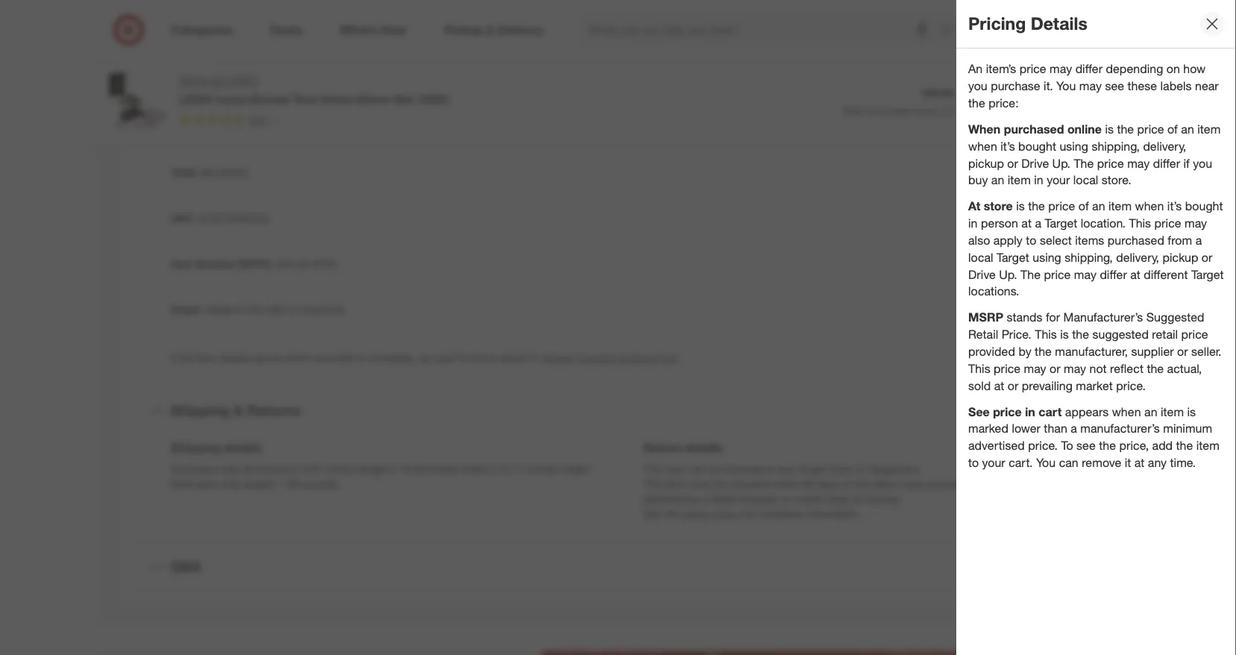 Task type: describe. For each thing, give the bounding box(es) containing it.
differ inside is the price of an item when it's bought in person at a target location. this price may also apply to select items purchased from a local target using shipping, delivery, pickup or drive up. the price may differ at different target locations.
[[1100, 267, 1128, 282]]

item up at store at the top right of page
[[1008, 173, 1031, 187]]

of inside return details this item can be returned to any target store or target.com. this item must be returned within 90 days of the date it was purchased in store, shipped, delivered by a shipt shopper, or made ready for pickup. see the return policy for complete information.
[[843, 477, 852, 490]]

at left the different
[[1131, 267, 1141, 282]]

it inside the appears when an item is marked lower than a manufacturer's minimum advertised price. to see the price, add the item to your cart. you can remove it at any time.
[[1125, 456, 1132, 470]]

image of lego icons bonsai tree home décor set 10281 image
[[108, 72, 168, 131]]

may down items
[[1075, 267, 1097, 282]]

stands for manufacturer's suggested retail price. this is the suggested retail price provided by the manufacturer, supplier or seller. this price may or may not reflect the actual, sold at or prevailing market price.
[[969, 310, 1222, 393]]

incorrect
[[576, 351, 618, 364]]

shipping & returns button
[[132, 387, 1105, 435]]

tcin
[[171, 166, 195, 179]]

is inside the appears when an item is marked lower than a manufacturer's minimum advertised price. to see the price, add the item to your cart. you can remove it at any time.
[[1188, 404, 1196, 419]]

in inside is the price of an item when it's bought using shipping, delivery, pickup or drive up. the price may differ if you buy an item in your local store.
[[1035, 173, 1044, 187]]

price down select
[[1044, 267, 1071, 282]]

on
[[1167, 62, 1181, 76]]

a right "from"
[[1196, 233, 1203, 248]]

204-
[[276, 257, 297, 270]]

person
[[981, 216, 1019, 230]]

is inside is the price of an item when it's bought using shipping, delivery, pickup or drive up. the price may differ if you buy an item in your local store.
[[1106, 122, 1114, 136]]

the left "date" at the right of page
[[855, 477, 870, 490]]

to right want
[[460, 351, 469, 364]]

price up select
[[1049, 199, 1076, 213]]

15.11
[[499, 462, 525, 475]]

or right 'usa'
[[289, 303, 298, 316]]

you inside an item's price may differ depending on how you purchase it. you may see these labels near the price:
[[1057, 79, 1077, 93]]

add to cart
[[1055, 94, 1119, 109]]

2 vertical spatial for
[[744, 507, 756, 520]]

or right accurate
[[357, 351, 367, 364]]

1 vertical spatial returned
[[730, 477, 770, 490]]

apply
[[994, 233, 1023, 248]]

return
[[644, 441, 682, 455]]

price up store.
[[1098, 156, 1125, 170]]

up. inside is the price of an item when it's bought in person at a target location. this price may also apply to select items purchased from a local target using shipping, delivery, pickup or drive up. the price may differ at different target locations.
[[1000, 267, 1018, 282]]

the right if
[[179, 351, 194, 364]]

online for an item's price may differ depending on how you purchase it. you may see these labels near the price:
[[1068, 122, 1102, 136]]

number
[[196, 257, 235, 270]]

may up the prevailing in the right of the page
[[1024, 361, 1047, 376]]

target inside return details this item can be returned to any target store or target.com. this item must be returned within 90 days of the date it was purchased in store, shipped, delivered by a shipt shopper, or made ready for pickup. see the return policy for complete information.
[[798, 462, 827, 475]]

see inside the appears when an item is marked lower than a manufacturer's minimum advertised price. to see the price, add the item to your cart. you can remove it at any time.
[[1077, 438, 1096, 453]]

to inside is the price of an item when it's bought in person at a target location. this price may also apply to select items purchased from a local target using shipping, delivery, pickup or drive up. the price may differ at different target locations.
[[1026, 233, 1037, 248]]

an
[[969, 62, 983, 76]]

product
[[621, 351, 657, 364]]

at
[[969, 199, 981, 213]]

complete
[[759, 507, 803, 520]]

details for return
[[686, 441, 723, 455]]

buy
[[969, 173, 988, 187]]

dimensions:
[[243, 462, 299, 475]]

What can we help you find? suggestions appear below search field
[[580, 13, 943, 46]]

at up "apply"
[[1022, 216, 1032, 230]]

material:
[[171, 30, 214, 43]]

online for $39.99
[[914, 105, 938, 116]]

supplier
[[1132, 344, 1174, 359]]

this up sold
[[969, 361, 991, 376]]

item down near
[[1198, 122, 1221, 136]]

must
[[689, 477, 712, 490]]

tcin : 80130323
[[171, 166, 247, 179]]

pricing details
[[969, 13, 1088, 34]]

price:
[[989, 96, 1019, 110]]

shipping details estimated ship dimensions: 3.07 inches length x 10.23 inches width x 15.11 inches height estimated ship weight: 1.66 pounds
[[171, 441, 590, 490]]

80130323
[[201, 166, 247, 179]]

pickup.
[[869, 492, 902, 505]]

select
[[1040, 233, 1072, 248]]

2 x from the left
[[490, 462, 496, 475]]

item's
[[986, 62, 1017, 76]]

manufacturer,
[[1056, 344, 1128, 359]]

weight:
[[243, 477, 277, 490]]

store inside return details this item can be returned to any target store or target.com. this item must be returned within 90 days of the date it was purchased in store, shipped, delivered by a shipt shopper, or made ready for pickup. see the return policy for complete information.
[[830, 462, 853, 475]]

10.23
[[399, 462, 425, 475]]

when for purchased
[[1136, 199, 1165, 213]]

the inside is the price of an item when it's bought using shipping, delivery, pickup or drive up. the price may differ if you buy an item in your local store.
[[1118, 122, 1135, 136]]

or up actual,
[[1178, 344, 1189, 359]]

0 vertical spatial returned
[[724, 462, 764, 475]]

policy
[[713, 507, 741, 520]]

no
[[213, 75, 227, 88]]

height
[[561, 462, 590, 475]]

you inside an item's price may differ depending on how you purchase it. you may see these labels near the price:
[[969, 79, 988, 93]]

or inside is the price of an item when it's bought in person at a target location. this price may also apply to select items purchased from a local target using shipping, delivery, pickup or drive up. the price may differ at different target locations.
[[1202, 250, 1213, 265]]

near
[[1196, 79, 1219, 93]]

an up if
[[1182, 122, 1195, 136]]

information.
[[806, 507, 861, 520]]

the inside is the price of an item when it's bought in person at a target location. this price may also apply to select items purchased from a local target using shipping, delivery, pickup or drive up. the price may differ at different target locations.
[[1021, 267, 1041, 282]]

plastic
[[217, 30, 248, 43]]

retail
[[969, 327, 999, 342]]

length
[[359, 462, 388, 475]]

shipping & returns
[[171, 402, 301, 419]]

if the item details above aren't accurate or complete, we want to know about it. report incorrect product info.
[[171, 351, 680, 364]]

an right buy on the right top of the page
[[992, 173, 1005, 187]]

1.66
[[280, 477, 300, 490]]

at inside stands for manufacturer's suggested retail price. this is the suggested retail price provided by the manufacturer, supplier or seller. this price may or may not reflect the actual, sold at or prevailing market price.
[[995, 378, 1005, 393]]

purchase
[[991, 79, 1041, 93]]

local inside is the price of an item when it's bought in person at a target location. this price may also apply to select items purchased from a local target using shipping, delivery, pickup or drive up. the price may differ at different target locations.
[[969, 250, 994, 265]]

or up the prevailing in the right of the page
[[1050, 361, 1061, 376]]

shipping for shipping details estimated ship dimensions: 3.07 inches length x 10.23 inches width x 15.11 inches height estimated ship weight: 1.66 pounds
[[171, 441, 220, 455]]

at inside the appears when an item is marked lower than a manufacturer's minimum advertised price. to see the price, add the item to your cart. you can remove it at any time.
[[1135, 456, 1145, 470]]

: left january
[[227, 121, 230, 134]]

manufacturer's
[[1081, 421, 1160, 436]]

not
[[1090, 361, 1107, 376]]

retail
[[1153, 327, 1179, 342]]

target right the different
[[1192, 267, 1224, 282]]

2 estimated from the top
[[171, 477, 218, 490]]

or down within
[[783, 492, 792, 505]]

673419340533
[[199, 212, 269, 225]]

add to cart button
[[1045, 85, 1129, 118]]

price down these
[[1138, 122, 1165, 136]]

0 horizontal spatial it.
[[530, 351, 538, 364]]

1 vertical spatial be
[[715, 477, 727, 490]]

or up see price in cart
[[1008, 378, 1019, 393]]

date
[[873, 477, 893, 490]]

by inside stands for manufacturer's suggested retail price. this is the suggested retail price provided by the manufacturer, supplier or seller. this price may or may not reflect the actual, sold at or prevailing market price.
[[1019, 344, 1032, 359]]

up. inside is the price of an item when it's bought using shipping, delivery, pickup or drive up. the price may differ if you buy an item in your local store.
[[1053, 156, 1071, 170]]

2021
[[284, 121, 308, 134]]

to inside the appears when an item is marked lower than a manufacturer's minimum advertised price. to see the price, add the item to your cart. you can remove it at any time.
[[969, 456, 979, 470]]

days
[[818, 477, 840, 490]]

when purchased online for an item's price may differ depending on how you purchase it. you may see these labels near the price:
[[969, 122, 1102, 136]]

item down minimum
[[1197, 438, 1220, 453]]

a inside return details this item can be returned to any target store or target.com. this item must be returned within 90 days of the date it was purchased in store, shipped, delivered by a shipt shopper, or made ready for pickup. see the return policy for complete information.
[[704, 492, 709, 505]]

this down stands on the top right
[[1035, 327, 1057, 342]]

target up select
[[1045, 216, 1078, 230]]

item right if
[[197, 351, 217, 364]]

if
[[1184, 156, 1190, 170]]

differ inside an item's price may differ depending on how you purchase it. you may see these labels near the price:
[[1076, 62, 1103, 76]]

this inside is the price of an item when it's bought in person at a target location. this price may also apply to select items purchased from a local target using shipping, delivery, pickup or drive up. the price may differ at different target locations.
[[1130, 216, 1152, 230]]

1 inches from the left
[[326, 462, 356, 475]]

is the price of an item when it's bought in person at a target location. this price may also apply to select items purchased from a local target using shipping, delivery, pickup or drive up. the price may differ at different target locations.
[[969, 199, 1224, 299]]

the down the supplier
[[1147, 361, 1164, 376]]

when for $39.99
[[843, 105, 866, 116]]

using inside is the price of an item when it's bought using shipping, delivery, pickup or drive up. the price may differ if you buy an item in your local store.
[[1060, 139, 1089, 153]]

your inside is the price of an item when it's bought using shipping, delivery, pickup or drive up. the price may differ if you buy an item in your local store.
[[1047, 173, 1070, 187]]

price inside an item's price may differ depending on how you purchase it. you may see these labels near the price:
[[1020, 62, 1047, 76]]

pricing details dialog
[[957, 0, 1237, 655]]

may up add to cart
[[1080, 79, 1102, 93]]

add
[[1153, 438, 1173, 453]]

item number (dpci) : 204-00-8705
[[171, 257, 336, 270]]

item up minimum
[[1161, 404, 1185, 419]]

also
[[969, 233, 991, 248]]

date
[[204, 121, 227, 134]]

aren't
[[285, 351, 311, 364]]

marked
[[969, 421, 1009, 436]]

battery: no battery used
[[171, 75, 291, 88]]

how
[[1184, 62, 1206, 76]]

when purchased online for $39.99
[[843, 105, 938, 116]]

sold
[[969, 378, 991, 393]]

3.07
[[302, 462, 323, 475]]

1 vertical spatial lego
[[179, 92, 213, 106]]

a up select
[[1035, 216, 1042, 230]]

price up seller.
[[1182, 327, 1209, 342]]

the up the prevailing in the right of the page
[[1035, 344, 1052, 359]]

: left 204-
[[270, 257, 273, 270]]

actual,
[[1168, 361, 1203, 376]]

delivery, inside is the price of an item when it's bought in person at a target location. this price may also apply to select items purchased from a local target using shipping, delivery, pickup or drive up. the price may differ at different target locations.
[[1117, 250, 1160, 265]]

search button
[[933, 13, 969, 49]]

the inside an item's price may differ depending on how you purchase it. you may see these labels near the price:
[[969, 96, 986, 110]]

1 horizontal spatial for
[[854, 492, 866, 505]]

price up "from"
[[1155, 216, 1182, 230]]

item down the return
[[666, 462, 686, 475]]

these
[[1128, 79, 1158, 93]]

the left 'usa'
[[247, 303, 262, 316]]

or left target.com. at the right of page
[[856, 462, 866, 475]]

appears when an item is marked lower than a manufacturer's minimum advertised price. to see the price, add the item to your cart. you can remove it at any time.
[[969, 404, 1220, 470]]

by inside return details this item can be returned to any target store or target.com. this item must be returned within 90 days of the date it was purchased in store, shipped, delivered by a shipt shopper, or made ready for pickup. see the return policy for complete information.
[[689, 492, 701, 505]]

2 ship from the top
[[220, 477, 240, 490]]

shop
[[179, 73, 208, 87]]

minimum
[[1164, 421, 1213, 436]]

item inside is the price of an item when it's bought in person at a target location. this price may also apply to select items purchased from a local target using shipping, delivery, pickup or drive up. the price may differ at different target locations.
[[1109, 199, 1132, 213]]

may up "from"
[[1185, 216, 1208, 230]]

advertised
[[969, 438, 1025, 453]]

1,
[[273, 121, 281, 134]]



Task type: locate. For each thing, give the bounding box(es) containing it.
bought inside is the price of an item when it's bought in person at a target location. this price may also apply to select items purchased from a local target using shipping, delivery, pickup or drive up. the price may differ at different target locations.
[[1186, 199, 1224, 213]]

an inside is the price of an item when it's bought in person at a target location. this price may also apply to select items purchased from a local target using shipping, delivery, pickup or drive up. the price may differ at different target locations.
[[1093, 199, 1106, 213]]

drive
[[1022, 156, 1049, 170], [969, 267, 996, 282]]

1 vertical spatial shipping,
[[1065, 250, 1113, 265]]

is down add to cart button in the right top of the page
[[1106, 122, 1114, 136]]

it. right purchase
[[1044, 79, 1054, 93]]

all
[[211, 73, 223, 87]]

2 vertical spatial when
[[1113, 404, 1142, 419]]

1 x from the left
[[391, 462, 396, 475]]

differ
[[1076, 62, 1103, 76], [1154, 156, 1181, 170], [1100, 267, 1128, 282]]

:
[[227, 121, 230, 134], [195, 166, 198, 179], [193, 212, 196, 225], [270, 257, 273, 270], [201, 303, 204, 316]]

using inside is the price of an item when it's bought in person at a target location. this price may also apply to select items purchased from a local target using shipping, delivery, pickup or drive up. the price may differ at different target locations.
[[1033, 250, 1062, 265]]

0 horizontal spatial your
[[983, 456, 1006, 470]]

0 vertical spatial when
[[969, 139, 998, 153]]

: for 80130323
[[195, 166, 198, 179]]

of inside is the price of an item when it's bought in person at a target location. this price may also apply to select items purchased from a local target using shipping, delivery, pickup or drive up. the price may differ at different target locations.
[[1079, 199, 1089, 213]]

you inside the appears when an item is marked lower than a manufacturer's minimum advertised price. to see the price, add the item to your cart. you can remove it at any time.
[[1037, 456, 1056, 470]]

purchased inside return details this item can be returned to any target store or target.com. this item must be returned within 90 days of the date it was purchased in store, shipped, delivered by a shipt shopper, or made ready for pickup. see the return policy for complete information.
[[926, 477, 976, 490]]

1 horizontal spatial drive
[[1022, 156, 1049, 170]]

your left store.
[[1047, 173, 1070, 187]]

purchased
[[869, 105, 911, 116], [1004, 122, 1065, 136], [1108, 233, 1165, 248], [926, 477, 976, 490]]

0 vertical spatial pickup
[[969, 156, 1005, 170]]

may up add at the right top of page
[[1050, 62, 1073, 76]]

0 vertical spatial local
[[1074, 173, 1099, 187]]

cart
[[1096, 94, 1119, 109], [1039, 404, 1062, 419]]

of for you
[[1168, 122, 1178, 136]]

0 horizontal spatial see
[[644, 507, 662, 520]]

home
[[320, 92, 353, 106]]

price. inside the appears when an item is marked lower than a manufacturer's minimum advertised price. to see the price, add the item to your cart. you can remove it at any time.
[[1029, 438, 1058, 453]]

the inside is the price of an item when it's bought in person at a target location. this price may also apply to select items purchased from a local target using shipping, delivery, pickup or drive up. the price may differ at different target locations.
[[1029, 199, 1046, 213]]

usa
[[265, 303, 286, 316]]

ship left "weight:"
[[220, 477, 240, 490]]

target up 90
[[798, 462, 827, 475]]

to inside return details this item can be returned to any target store or target.com. this item must be returned within 90 days of the date it was purchased in store, shipped, delivered by a shipt shopper, or made ready for pickup. see the return policy for complete information.
[[767, 462, 776, 475]]

1 horizontal spatial the
[[1074, 156, 1094, 170]]

1 vertical spatial it.
[[530, 351, 538, 364]]

street
[[171, 121, 201, 134]]

0 horizontal spatial you
[[969, 79, 988, 93]]

0 horizontal spatial when purchased online
[[843, 105, 938, 116]]

x left '10.23'
[[391, 462, 396, 475]]

price
[[1020, 62, 1047, 76], [1138, 122, 1165, 136], [1098, 156, 1125, 170], [1049, 199, 1076, 213], [1155, 216, 1182, 230], [1044, 267, 1071, 282], [1182, 327, 1209, 342], [994, 361, 1021, 376], [994, 404, 1022, 419]]

in inside return details this item can be returned to any target store or target.com. this item must be returned within 90 days of the date it was purchased in store, shipped, delivered by a shipt shopper, or made ready for pickup. see the return policy for complete information.
[[979, 477, 987, 490]]

it
[[1125, 456, 1132, 470], [896, 477, 902, 490]]

bought for in
[[1019, 139, 1057, 153]]

differ left if
[[1154, 156, 1181, 170]]

see
[[969, 404, 990, 419], [644, 507, 662, 520]]

the up remove
[[1100, 438, 1117, 453]]

pounds
[[303, 477, 338, 490]]

cart up than
[[1039, 404, 1062, 419]]

shipping left &
[[171, 402, 230, 419]]

cart inside button
[[1096, 94, 1119, 109]]

search
[[933, 24, 969, 38]]

inches left width
[[428, 462, 459, 475]]

want
[[435, 351, 457, 364]]

when for an item's price may differ depending on how you purchase it. you may see these labels near the price:
[[969, 122, 1001, 136]]

0 horizontal spatial up.
[[1000, 267, 1018, 282]]

your down 'advertised'
[[983, 456, 1006, 470]]

1 vertical spatial see
[[1077, 438, 1096, 453]]

it's up "from"
[[1168, 199, 1182, 213]]

manufacturer's
[[1064, 310, 1144, 325]]

in right buy on the right top of the page
[[1035, 173, 1044, 187]]

your inside the appears when an item is marked lower than a manufacturer's minimum advertised price. to see the price, add the item to your cart. you can remove it at any time.
[[983, 456, 1006, 470]]

it left was
[[896, 477, 902, 490]]

a up return policy link
[[704, 492, 709, 505]]

0 vertical spatial it's
[[1001, 139, 1016, 153]]

made
[[795, 492, 822, 505]]

your
[[1047, 173, 1070, 187], [983, 456, 1006, 470]]

street date : january 1, 2021
[[171, 121, 308, 134]]

price. down than
[[1029, 438, 1058, 453]]

suggested
[[1147, 310, 1205, 325]]

0 horizontal spatial pickup
[[969, 156, 1005, 170]]

can inside the appears when an item is marked lower than a manufacturer's minimum advertised price. to see the price, add the item to your cart. you can remove it at any time.
[[1060, 456, 1079, 470]]

1 horizontal spatial price.
[[1117, 378, 1146, 393]]

0 horizontal spatial you
[[1037, 456, 1056, 470]]

info.
[[660, 351, 680, 364]]

at store
[[969, 199, 1013, 213]]

details inside shipping details estimated ship dimensions: 3.07 inches length x 10.23 inches width x 15.11 inches height estimated ship weight: 1.66 pounds
[[224, 441, 262, 455]]

0 horizontal spatial see
[[1077, 438, 1096, 453]]

2 inches from the left
[[428, 462, 459, 475]]

january
[[233, 121, 270, 134]]

price. inside stands for manufacturer's suggested retail price. this is the suggested retail price provided by the manufacturer, supplier or seller. this price may or may not reflect the actual, sold at or prevailing market price.
[[1117, 378, 1146, 393]]

store,
[[990, 477, 1016, 490]]

you inside is the price of an item when it's bought using shipping, delivery, pickup or drive up. the price may differ if you buy an item in your local store.
[[1194, 156, 1213, 170]]

cart inside pricing details dialog
[[1039, 404, 1062, 419]]

1 vertical spatial local
[[969, 250, 994, 265]]

advertisement region
[[96, 651, 1141, 655]]

0 horizontal spatial lego
[[179, 92, 213, 106]]

shipping, inside is the price of an item when it's bought in person at a target location. this price may also apply to select items purchased from a local target using shipping, delivery, pickup or drive up. the price may differ at different target locations.
[[1065, 250, 1113, 265]]

0 horizontal spatial when
[[843, 105, 866, 116]]

the down add to cart button in the right top of the page
[[1074, 156, 1094, 170]]

shipping inside dropdown button
[[171, 402, 230, 419]]

than
[[1044, 421, 1068, 436]]

the down delivered
[[665, 507, 680, 520]]

shipping, inside is the price of an item when it's bought using shipping, delivery, pickup or drive up. the price may differ if you buy an item in your local store.
[[1092, 139, 1140, 153]]

this up delivered
[[644, 477, 663, 490]]

return
[[683, 507, 710, 520]]

pickup inside is the price of an item when it's bought using shipping, delivery, pickup or drive up. the price may differ if you buy an item in your local store.
[[969, 156, 1005, 170]]

0 vertical spatial shipping,
[[1092, 139, 1140, 153]]

details inside return details this item can be returned to any target store or target.com. this item must be returned within 90 days of the date it was purchased in store, shipped, delivered by a shipt shopper, or made ready for pickup. see the return policy for complete information.
[[686, 441, 723, 455]]

time.
[[1171, 456, 1197, 470]]

any up within
[[779, 462, 795, 475]]

be up must
[[709, 462, 721, 475]]

it. inside an item's price may differ depending on how you purchase it. you may see these labels near the price:
[[1044, 79, 1054, 93]]

see inside an item's price may differ depending on how you purchase it. you may see these labels near the price:
[[1106, 79, 1125, 93]]

0 vertical spatial by
[[1019, 344, 1032, 359]]

1 vertical spatial see
[[644, 507, 662, 520]]

x right width
[[490, 462, 496, 475]]

details left above
[[220, 351, 251, 364]]

: left 673419340533
[[193, 212, 196, 225]]

see down delivered
[[644, 507, 662, 520]]

when purchased online inside pricing details dialog
[[969, 122, 1102, 136]]

a right than
[[1071, 421, 1078, 436]]

0 vertical spatial estimated
[[171, 462, 218, 475]]

locations.
[[969, 284, 1020, 299]]

1 vertical spatial for
[[854, 492, 866, 505]]

1 vertical spatial pickup
[[1163, 250, 1199, 265]]

1 horizontal spatial see
[[969, 404, 990, 419]]

local left store.
[[1074, 173, 1099, 187]]

1 horizontal spatial bought
[[1186, 199, 1224, 213]]

3 inches from the left
[[528, 462, 558, 475]]

up. up locations.
[[1000, 267, 1018, 282]]

the up manufacturer,
[[1073, 327, 1090, 342]]

made
[[207, 303, 233, 316]]

0 horizontal spatial bought
[[1019, 139, 1057, 153]]

returned
[[724, 462, 764, 475], [730, 477, 770, 490]]

may inside is the price of an item when it's bought using shipping, delivery, pickup or drive up. the price may differ if you buy an item in your local store.
[[1128, 156, 1150, 170]]

1 vertical spatial when
[[969, 122, 1001, 136]]

can up must
[[689, 462, 706, 475]]

add
[[1055, 94, 1078, 109]]

00-
[[297, 257, 313, 270]]

was
[[905, 477, 923, 490]]

any inside return details this item can be returned to any target store or target.com. this item must be returned within 90 days of the date it was purchased in store, shipped, delivered by a shipt shopper, or made ready for pickup. see the return policy for complete information.
[[779, 462, 795, 475]]

0 vertical spatial be
[[709, 462, 721, 475]]

price up lower
[[994, 404, 1022, 419]]

see down "depending"
[[1106, 79, 1125, 93]]

ship left dimensions:
[[220, 462, 240, 475]]

provided
[[969, 344, 1016, 359]]

details for shipping
[[224, 441, 262, 455]]

1 vertical spatial the
[[1021, 267, 1041, 282]]

imported
[[301, 303, 344, 316]]

to up within
[[767, 462, 776, 475]]

0 vertical spatial shipping
[[171, 402, 230, 419]]

target down "apply"
[[997, 250, 1030, 265]]

1 vertical spatial of
[[1079, 199, 1089, 213]]

1 horizontal spatial online
[[1068, 122, 1102, 136]]

origin : made in the usa or imported
[[171, 303, 344, 316]]

1 horizontal spatial see
[[1106, 79, 1125, 93]]

this down the return
[[644, 462, 663, 475]]

: for made in the usa or imported
[[201, 303, 204, 316]]

when for an
[[969, 139, 998, 153]]

1 ship from the top
[[220, 462, 240, 475]]

to inside button
[[1081, 94, 1093, 109]]

1 horizontal spatial local
[[1074, 173, 1099, 187]]

above
[[254, 351, 282, 364]]

bought inside is the price of an item when it's bought using shipping, delivery, pickup or drive up. the price may differ if you buy an item in your local store.
[[1019, 139, 1057, 153]]

10281
[[417, 92, 450, 106]]

lego up "icons"
[[226, 73, 258, 87]]

can inside return details this item can be returned to any target store or target.com. this item must be returned within 90 days of the date it was purchased in store, shipped, delivered by a shipt shopper, or made ready for pickup. see the return policy for complete information.
[[689, 462, 706, 475]]

when inside pricing details dialog
[[969, 122, 1001, 136]]

when
[[969, 139, 998, 153], [1136, 199, 1165, 213], [1113, 404, 1142, 419]]

different
[[1144, 267, 1188, 282]]

1 horizontal spatial store
[[984, 199, 1013, 213]]

for right stands on the top right
[[1046, 310, 1061, 325]]

online inside pricing details dialog
[[1068, 122, 1102, 136]]

1 vertical spatial when
[[1136, 199, 1165, 213]]

0 vertical spatial see
[[1106, 79, 1125, 93]]

suggested
[[1093, 327, 1149, 342]]

1 vertical spatial cart
[[1039, 404, 1062, 419]]

complete,
[[370, 351, 416, 364]]

see inside pricing details dialog
[[969, 404, 990, 419]]

of
[[1168, 122, 1178, 136], [1079, 199, 1089, 213], [843, 477, 852, 490]]

shipping for shipping & returns
[[171, 402, 230, 419]]

0 vertical spatial price.
[[1117, 378, 1146, 393]]

0 vertical spatial ship
[[220, 462, 240, 475]]

pickup
[[969, 156, 1005, 170], [1163, 250, 1199, 265]]

it inside return details this item can be returned to any target store or target.com. this item must be returned within 90 days of the date it was purchased in store, shipped, delivered by a shipt shopper, or made ready for pickup. see the return policy for complete information.
[[896, 477, 902, 490]]

see inside return details this item can be returned to any target store or target.com. this item must be returned within 90 days of the date it was purchased in store, shipped, delivered by a shipt shopper, or made ready for pickup. see the return policy for complete information.
[[644, 507, 662, 520]]

1 horizontal spatial by
[[1019, 344, 1032, 359]]

you right if
[[1194, 156, 1213, 170]]

: for 673419340533
[[193, 212, 196, 225]]

shipping inside shipping details estimated ship dimensions: 3.07 inches length x 10.23 inches width x 15.11 inches height estimated ship weight: 1.66 pounds
[[171, 441, 220, 455]]

the inside is the price of an item when it's bought using shipping, delivery, pickup or drive up. the price may differ if you buy an item in your local store.
[[1074, 156, 1094, 170]]

in down at
[[969, 216, 978, 230]]

location.
[[1081, 216, 1126, 230]]

1 vertical spatial estimated
[[171, 477, 218, 490]]

bought up "from"
[[1186, 199, 1224, 213]]

may up store.
[[1128, 156, 1150, 170]]

stands
[[1007, 310, 1043, 325]]

is inside stands for manufacturer's suggested retail price. this is the suggested retail price provided by the manufacturer, supplier or seller. this price may or may not reflect the actual, sold at or prevailing market price.
[[1061, 327, 1069, 342]]

material: plastic
[[171, 30, 248, 43]]

1 horizontal spatial you
[[1194, 156, 1213, 170]]

pickup inside is the price of an item when it's bought in person at a target location. this price may also apply to select items purchased from a local target using shipping, delivery, pickup or drive up. the price may differ at different target locations.
[[1163, 250, 1199, 265]]

1 horizontal spatial of
[[1079, 199, 1089, 213]]

of for select
[[1079, 199, 1089, 213]]

1 horizontal spatial up.
[[1053, 156, 1071, 170]]

it's for from
[[1168, 199, 1182, 213]]

battery
[[230, 75, 264, 88]]

1 vertical spatial differ
[[1154, 156, 1181, 170]]

items
[[1076, 233, 1105, 248]]

when inside is the price of an item when it's bought using shipping, delivery, pickup or drive up. the price may differ if you buy an item in your local store.
[[969, 139, 998, 153]]

in inside is the price of an item when it's bought in person at a target location. this price may also apply to select items purchased from a local target using shipping, delivery, pickup or drive up. the price may differ at different target locations.
[[969, 216, 978, 230]]

1 vertical spatial you
[[1194, 156, 1213, 170]]

0 vertical spatial you
[[969, 79, 988, 93]]

it's inside is the price of an item when it's bought in person at a target location. this price may also apply to select items purchased from a local target using shipping, delivery, pickup or drive up. the price may differ at different target locations.
[[1168, 199, 1182, 213]]

0 horizontal spatial it's
[[1001, 139, 1016, 153]]

inches right 15.11
[[528, 462, 558, 475]]

1 horizontal spatial x
[[490, 462, 496, 475]]

differ down items
[[1100, 267, 1128, 282]]

1 horizontal spatial when
[[969, 122, 1001, 136]]

an inside the appears when an item is marked lower than a manufacturer's minimum advertised price. to see the price, add the item to your cart. you can remove it at any time.
[[1145, 404, 1158, 419]]

1 vertical spatial bought
[[1186, 199, 1224, 213]]

or inside is the price of an item when it's bought using shipping, delivery, pickup or drive up. the price may differ if you buy an item in your local store.
[[1008, 156, 1019, 170]]

0 horizontal spatial for
[[744, 507, 756, 520]]

this
[[1130, 216, 1152, 230], [1035, 327, 1057, 342], [969, 361, 991, 376], [644, 462, 663, 475], [644, 477, 663, 490]]

delivered
[[644, 492, 687, 505]]

1 horizontal spatial lego
[[226, 73, 258, 87]]

0 vertical spatial when
[[843, 105, 866, 116]]

delivery, inside is the price of an item when it's bought using shipping, delivery, pickup or drive up. the price may differ if you buy an item in your local store.
[[1144, 139, 1187, 153]]

returns
[[247, 402, 301, 419]]

bought for a
[[1186, 199, 1224, 213]]

1 vertical spatial your
[[983, 456, 1006, 470]]

any down add
[[1148, 456, 1167, 470]]

pickup up buy on the right top of the page
[[969, 156, 1005, 170]]

shipping, up store.
[[1092, 139, 1140, 153]]

of inside is the price of an item when it's bought using shipping, delivery, pickup or drive up. the price may differ if you buy an item in your local store.
[[1168, 122, 1178, 136]]

accurate
[[314, 351, 354, 364]]

0 vertical spatial differ
[[1076, 62, 1103, 76]]

0 horizontal spatial inches
[[326, 462, 356, 475]]

estimated down shipping & returns
[[171, 462, 218, 475]]

you
[[1057, 79, 1077, 93], [1037, 456, 1056, 470]]

when
[[843, 105, 866, 116], [969, 122, 1001, 136]]

using down add at the right top of page
[[1060, 139, 1089, 153]]

0 vertical spatial the
[[1074, 156, 1094, 170]]

0 vertical spatial your
[[1047, 173, 1070, 187]]

differ inside is the price of an item when it's bought using shipping, delivery, pickup or drive up. the price may differ if you buy an item in your local store.
[[1154, 156, 1181, 170]]

is up manufacturer,
[[1061, 327, 1069, 342]]

drive inside is the price of an item when it's bought using shipping, delivery, pickup or drive up. the price may differ if you buy an item in your local store.
[[1022, 156, 1049, 170]]

is inside is the price of an item when it's bought in person at a target location. this price may also apply to select items purchased from a local target using shipping, delivery, pickup or drive up. the price may differ at different target locations.
[[1017, 199, 1025, 213]]

0 horizontal spatial x
[[391, 462, 396, 475]]

0 horizontal spatial cart
[[1039, 404, 1062, 419]]

1 vertical spatial online
[[1068, 122, 1102, 136]]

0 vertical spatial drive
[[1022, 156, 1049, 170]]

: left 80130323
[[195, 166, 198, 179]]

1 vertical spatial store
[[830, 462, 853, 475]]

0 vertical spatial when purchased online
[[843, 105, 938, 116]]

for right ready
[[854, 492, 866, 505]]

item up delivered
[[666, 477, 686, 490]]

within
[[773, 477, 800, 490]]

1 estimated from the top
[[171, 462, 218, 475]]

1 vertical spatial price.
[[1029, 438, 1058, 453]]

1 horizontal spatial when purchased online
[[969, 122, 1102, 136]]

remove
[[1082, 456, 1122, 470]]

or up at store at the top right of page
[[1008, 156, 1019, 170]]

inches up pounds at the left bottom of the page
[[326, 462, 356, 475]]

in right made on the top of the page
[[236, 303, 244, 316]]

a inside the appears when an item is marked lower than a manufacturer's minimum advertised price. to see the price, add the item to your cart. you can remove it at any time.
[[1071, 421, 1078, 436]]

1 vertical spatial drive
[[969, 267, 996, 282]]

it's inside is the price of an item when it's bought using shipping, delivery, pickup or drive up. the price may differ if you buy an item in your local store.
[[1001, 139, 1016, 153]]

drive inside is the price of an item when it's bought in person at a target location. this price may also apply to select items purchased from a local target using shipping, delivery, pickup or drive up. the price may differ at different target locations.
[[969, 267, 996, 282]]

cart right add at the right top of page
[[1096, 94, 1119, 109]]

target.com.
[[869, 462, 922, 475]]

msrp
[[969, 310, 1004, 325]]

0 vertical spatial up.
[[1053, 156, 1071, 170]]

(dpci)
[[238, 257, 270, 270]]

1 vertical spatial it's
[[1168, 199, 1182, 213]]

you up "shipped,"
[[1037, 456, 1056, 470]]

0 horizontal spatial drive
[[969, 267, 996, 282]]

lego down battery:
[[179, 92, 213, 106]]

see price in cart
[[969, 404, 1062, 419]]

be up shipt
[[715, 477, 727, 490]]

using down select
[[1033, 250, 1062, 265]]

0 vertical spatial lego
[[226, 73, 258, 87]]

set
[[394, 92, 413, 106]]

store inside pricing details dialog
[[984, 199, 1013, 213]]

using
[[1060, 139, 1089, 153], [1033, 250, 1062, 265]]

0 vertical spatial delivery,
[[1144, 139, 1187, 153]]

local inside is the price of an item when it's bought using shipping, delivery, pickup or drive up. the price may differ if you buy an item in your local store.
[[1074, 173, 1099, 187]]

depending
[[1106, 62, 1164, 76]]

0 horizontal spatial it
[[896, 477, 902, 490]]

return policy link
[[683, 507, 741, 520]]

an item's price may differ depending on how you purchase it. you may see these labels near the price:
[[969, 62, 1219, 110]]

1 vertical spatial by
[[689, 492, 701, 505]]

for inside stands for manufacturer's suggested retail price. this is the suggested retail price provided by the manufacturer, supplier or seller. this price may or may not reflect the actual, sold at or prevailing market price.
[[1046, 310, 1061, 325]]

1 vertical spatial delivery,
[[1117, 250, 1160, 265]]

by up return
[[689, 492, 701, 505]]

you down an
[[969, 79, 988, 93]]

report incorrect product info. button
[[541, 350, 680, 365]]

bonsai
[[250, 92, 289, 106]]

item up location.
[[1109, 199, 1132, 213]]

to down 'advertised'
[[969, 456, 979, 470]]

0 horizontal spatial online
[[914, 105, 938, 116]]

details up must
[[686, 441, 723, 455]]

online down add to cart button in the right top of the page
[[1068, 122, 1102, 136]]

know
[[472, 351, 497, 364]]

the up time.
[[1177, 438, 1194, 453]]

90
[[803, 477, 815, 490]]

2 horizontal spatial for
[[1046, 310, 1061, 325]]

purchased inside is the price of an item when it's bought in person at a target location. this price may also apply to select items purchased from a local target using shipping, delivery, pickup or drive up. the price may differ at different target locations.
[[1108, 233, 1165, 248]]

pickup down "from"
[[1163, 250, 1199, 265]]

1 shipping from the top
[[171, 402, 230, 419]]

to
[[1062, 438, 1074, 453]]

this right location.
[[1130, 216, 1152, 230]]

2 shipping from the top
[[171, 441, 220, 455]]

from
[[1168, 233, 1193, 248]]

shipping,
[[1092, 139, 1140, 153], [1065, 250, 1113, 265]]

1 horizontal spatial your
[[1047, 173, 1070, 187]]

in up lower
[[1026, 404, 1036, 419]]

lower
[[1012, 421, 1041, 436]]

1 vertical spatial ship
[[220, 477, 240, 490]]

may left 'not'
[[1064, 361, 1087, 376]]

when inside the appears when an item is marked lower than a manufacturer's minimum advertised price. to see the price, add the item to your cart. you can remove it at any time.
[[1113, 404, 1142, 419]]

1 horizontal spatial cart
[[1096, 94, 1119, 109]]

1 horizontal spatial you
[[1057, 79, 1077, 93]]

the up select
[[1029, 199, 1046, 213]]

price,
[[1120, 438, 1149, 453]]

it's for item
[[1001, 139, 1016, 153]]

1 vertical spatial when purchased online
[[969, 122, 1102, 136]]

an
[[1182, 122, 1195, 136], [992, 173, 1005, 187], [1093, 199, 1106, 213], [1145, 404, 1158, 419]]

0 horizontal spatial price.
[[1029, 438, 1058, 453]]

1 vertical spatial it
[[896, 477, 902, 490]]

online
[[914, 105, 938, 116], [1068, 122, 1102, 136]]

when inside is the price of an item when it's bought in person at a target location. this price may also apply to select items purchased from a local target using shipping, delivery, pickup or drive up. the price may differ at different target locations.
[[1136, 199, 1165, 213]]

price down the provided
[[994, 361, 1021, 376]]

of down labels
[[1168, 122, 1178, 136]]

0 vertical spatial see
[[969, 404, 990, 419]]

item
[[171, 257, 193, 270]]

0 horizontal spatial the
[[1021, 267, 1041, 282]]

price.
[[1002, 327, 1032, 342]]

any inside the appears when an item is marked lower than a manufacturer's minimum advertised price. to see the price, add the item to your cart. you can remove it at any time.
[[1148, 456, 1167, 470]]

it's down price:
[[1001, 139, 1016, 153]]

delivery, up if
[[1144, 139, 1187, 153]]

shipping
[[171, 402, 230, 419], [171, 441, 220, 455]]

0 vertical spatial it.
[[1044, 79, 1054, 93]]

0 horizontal spatial any
[[779, 462, 795, 475]]

to right add at the right top of page
[[1081, 94, 1093, 109]]

1 horizontal spatial can
[[1060, 456, 1079, 470]]



Task type: vqa. For each thing, say whether or not it's contained in the screenshot.


